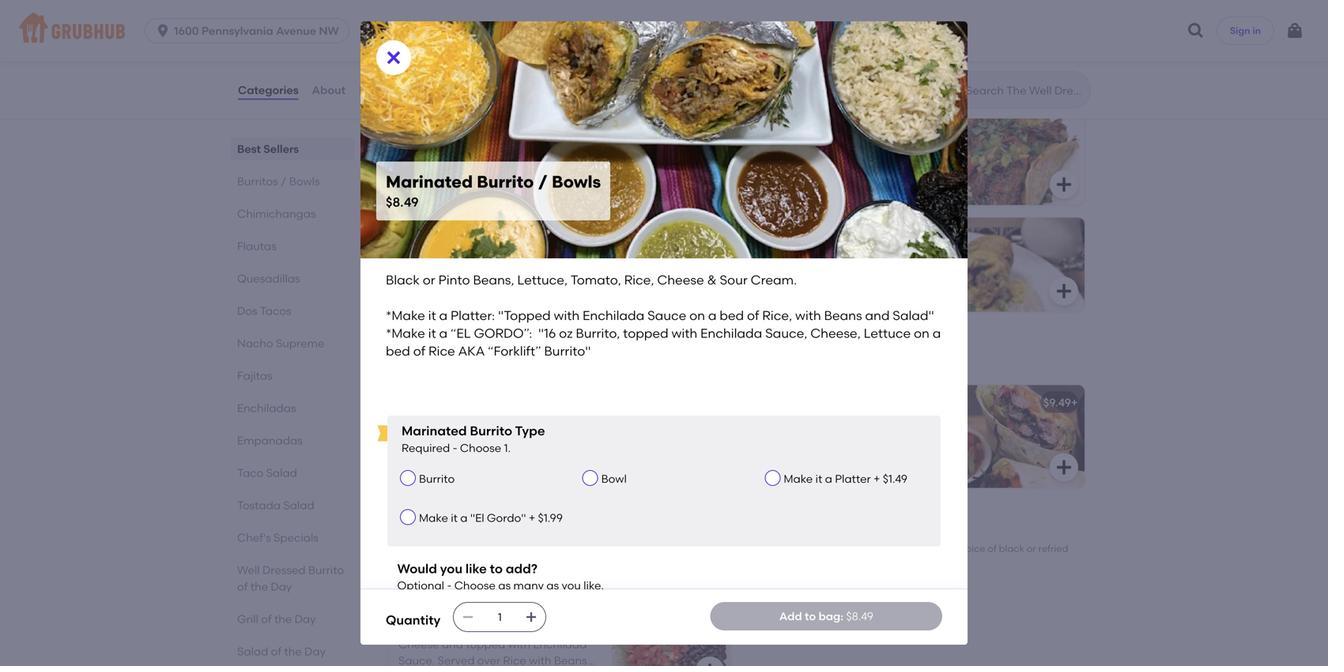 Task type: locate. For each thing, give the bounding box(es) containing it.
chimichangas up flour
[[386, 521, 507, 541]]

make left platter
[[784, 473, 813, 486]]

1 vertical spatial rice
[[503, 654, 526, 667]]

marinated chimichanga image
[[612, 589, 731, 667]]

1 vertical spatial make
[[419, 511, 448, 525]]

0 vertical spatial served
[[794, 543, 826, 555]]

you left like.
[[562, 579, 581, 593]]

a down '&'
[[708, 308, 717, 323]]

topped down sauce
[[623, 326, 669, 341]]

0 horizontal spatial or
[[423, 272, 435, 288]]

served right the sauce. in the bottom right of the page
[[794, 543, 826, 555]]

quantity
[[386, 613, 441, 628]]

0 vertical spatial tacos
[[858, 153, 890, 167]]

2 horizontal spatial bowls
[[552, 172, 601, 192]]

day for salad of the day
[[304, 645, 326, 659]]

with down like.
[[570, 622, 592, 636]]

0 vertical spatial sellers
[[426, 61, 482, 81]]

$8.49 up black
[[386, 194, 419, 210]]

0 horizontal spatial rice,
[[624, 272, 654, 288]]

0 horizontal spatial make
[[419, 511, 448, 525]]

sauce.
[[761, 543, 792, 555]]

1 horizontal spatial to
[[805, 610, 816, 623]]

gordo":
[[474, 326, 532, 341]]

0 horizontal spatial tacos
[[260, 304, 291, 318]]

1 vertical spatial served
[[438, 654, 475, 667]]

2 horizontal spatial /
[[538, 172, 548, 192]]

2 vertical spatial best
[[408, 584, 428, 595]]

deep-
[[422, 543, 450, 555], [443, 622, 476, 636]]

0 horizontal spatial burritos / bowls
[[237, 175, 320, 188]]

cheese up sauce.
[[399, 638, 439, 652]]

or right black
[[1027, 543, 1036, 555]]

grill
[[237, 613, 258, 626]]

salad"
[[893, 308, 934, 323]]

0 vertical spatial $9.49 +
[[401, 279, 435, 292]]

chimichanga down "would you like to add? optional - choose as many as you like."
[[458, 600, 532, 613]]

about button
[[311, 62, 346, 119]]

1 vertical spatial rice,
[[762, 308, 792, 323]]

1 vertical spatial a
[[399, 622, 406, 636]]

svg image
[[1187, 21, 1206, 40], [1286, 21, 1305, 40], [155, 23, 171, 39], [384, 48, 403, 67], [1055, 175, 1074, 194], [462, 611, 475, 624]]

best down "would"
[[408, 584, 428, 595]]

choose inside "would you like to add? optional - choose as many as you like."
[[454, 579, 496, 593]]

grilled burritos / bowls image
[[966, 385, 1085, 488]]

0 vertical spatial make
[[784, 473, 813, 486]]

deep- inside "chimichangas a crisp, deep-fried flour burrito filled with mexican cheeses topped with enchilada sauce. served with southwestern rice and choice of black or refried beans topped with sour cream and salad on the side."
[[422, 543, 450, 555]]

$8.49 right the bag:
[[846, 610, 874, 623]]

0 vertical spatial to
[[490, 561, 503, 577]]

of left black
[[988, 543, 997, 555]]

1 vertical spatial fried
[[476, 622, 500, 636]]

the down grill of the day
[[284, 645, 302, 659]]

enchilada up burrito,
[[583, 308, 645, 323]]

filled inside "chimichangas a crisp, deep-fried flour burrito filled with mexican cheeses topped with enchilada sauce. served with southwestern rice and choice of black or refried beans topped with sour cream and salad on the side."
[[529, 543, 551, 555]]

lettuce
[[864, 326, 911, 341]]

you
[[440, 561, 463, 577], [562, 579, 581, 593]]

to right "like"
[[490, 561, 503, 577]]

as right the many
[[547, 579, 559, 593]]

0 vertical spatial rice,
[[624, 272, 654, 288]]

of right grill
[[261, 613, 272, 626]]

burritos / bowls down best sellers
[[237, 175, 320, 188]]

a
[[386, 543, 393, 555], [399, 622, 406, 636]]

topped inside black or pinto beans, lettuce, tomato, rice, cheese & sour cream. *make it a platter: "topped with enchilada sauce on a bed of rice, with beans and salad" *make it a "el gordo":  "16 oz burrito, topped with enchilada sauce, cheese, lettuce on a bed of rice aka "forklift" burrito"
[[623, 326, 669, 341]]

of left aka on the bottom left
[[413, 344, 426, 359]]

day
[[271, 580, 292, 594], [295, 613, 316, 626], [304, 645, 326, 659]]

enchilada down the many
[[533, 638, 587, 652]]

1 horizontal spatial as
[[547, 579, 559, 593]]

$8.49 inside marinated burrito / bowls $8.49
[[386, 194, 419, 210]]

0 vertical spatial a
[[386, 543, 393, 555]]

1 vertical spatial $9.49
[[1044, 396, 1071, 409]]

required
[[402, 441, 450, 455]]

2 vertical spatial $9.49
[[689, 600, 717, 613]]

0 vertical spatial burritos / bowls
[[237, 175, 320, 188]]

the up salad of the day
[[274, 613, 292, 626]]

1 vertical spatial tacos
[[260, 304, 291, 318]]

rice right over
[[503, 654, 526, 667]]

svg image
[[771, 282, 790, 301], [1055, 282, 1074, 301], [1055, 458, 1074, 477], [525, 611, 538, 624], [701, 662, 720, 667]]

tacos right birria on the right top of the page
[[858, 153, 890, 167]]

chimichangas up flautas
[[237, 207, 316, 221]]

enchiladas
[[237, 402, 296, 415]]

choose down "like"
[[454, 579, 496, 593]]

sellers
[[426, 61, 482, 81], [264, 142, 299, 156]]

1 *make from the top
[[386, 308, 425, 323]]

2 vertical spatial day
[[304, 645, 326, 659]]

or inside "chimichangas a crisp, deep-fried flour burrito filled with mexican cheeses topped with enchilada sauce. served with southwestern rice and choice of black or refried beans topped with sour cream and salad on the side."
[[1027, 543, 1036, 555]]

bowls inside marinated burrito / bowls $8.49
[[552, 172, 601, 192]]

0 vertical spatial day
[[271, 580, 292, 594]]

1 vertical spatial $9.49 +
[[1044, 396, 1078, 409]]

of down well
[[237, 580, 248, 594]]

best
[[386, 61, 422, 81], [237, 142, 261, 156], [408, 584, 428, 595]]

served inside "chimichangas a crisp, deep-fried flour burrito filled with mexican cheeses topped with enchilada sauce. served with southwestern rice and choice of black or refried beans topped with sour cream and salad on the side."
[[794, 543, 826, 555]]

cheese inside a crispy deep-fried burrito filled with cheese and topped with enchilada sauce. served over rice with bea
[[399, 638, 439, 652]]

marinated
[[386, 172, 473, 192], [401, 260, 458, 273], [402, 424, 467, 439], [399, 600, 455, 613]]

burrito inside marinated burrito / bowls $8.49
[[477, 172, 534, 192]]

the down well
[[250, 580, 268, 594]]

burritos
[[237, 175, 278, 188], [386, 348, 451, 368]]

1 horizontal spatial served
[[794, 543, 826, 555]]

deep- right "crispy"
[[443, 622, 476, 636]]

choose
[[460, 441, 501, 455], [454, 579, 496, 593]]

rice,
[[624, 272, 654, 288], [762, 308, 792, 323]]

best seller
[[408, 584, 456, 595]]

marinated inside marinated burrito / bowls $8.49
[[386, 172, 473, 192]]

black
[[999, 543, 1025, 555]]

burrito"
[[544, 344, 591, 359]]

0 horizontal spatial $9.49
[[401, 279, 429, 292]]

on right sauce
[[690, 308, 705, 323]]

salad right 'taco'
[[266, 467, 297, 480]]

best down categories button
[[237, 142, 261, 156]]

1 horizontal spatial tacos
[[858, 153, 890, 167]]

filled up salad
[[529, 543, 551, 555]]

day up salad of the day
[[295, 613, 316, 626]]

or left pinto
[[423, 272, 435, 288]]

cheese for and
[[399, 638, 439, 652]]

chef's specials
[[237, 531, 319, 545]]

salad of the day
[[237, 645, 326, 659]]

0 vertical spatial -
[[453, 441, 457, 455]]

1 horizontal spatial sellers
[[426, 61, 482, 81]]

of down 'sour'
[[747, 308, 759, 323]]

served left over
[[438, 654, 475, 667]]

1 horizontal spatial $9.49
[[689, 600, 717, 613]]

nacho supreme
[[237, 337, 324, 350]]

about
[[312, 83, 346, 97]]

a down the salad"
[[933, 326, 941, 341]]

sour
[[474, 557, 494, 569]]

*make
[[386, 308, 425, 323], [386, 326, 425, 341]]

make up crisp,
[[419, 511, 448, 525]]

to
[[490, 561, 503, 577], [805, 610, 816, 623]]

1 horizontal spatial burritos
[[386, 348, 451, 368]]

0 vertical spatial rice
[[429, 344, 455, 359]]

sellers down categories button
[[264, 142, 299, 156]]

tacos for birria tacos $12.99
[[858, 153, 890, 167]]

to inside "would you like to add? optional - choose as many as you like."
[[490, 561, 503, 577]]

best for best sellers
[[237, 142, 261, 156]]

tostada
[[237, 499, 281, 512]]

$8.49
[[386, 194, 419, 210], [846, 610, 874, 623]]

0 vertical spatial choose
[[460, 441, 501, 455]]

cheese left '&'
[[657, 272, 704, 288]]

refried
[[1039, 543, 1069, 555]]

burritos down "el at left
[[386, 348, 451, 368]]

1 horizontal spatial rice
[[503, 654, 526, 667]]

filled down the many
[[541, 622, 567, 636]]

0 vertical spatial $8.49
[[386, 194, 419, 210]]

0 horizontal spatial -
[[447, 579, 452, 593]]

burritos / bowls down "el at left
[[386, 348, 518, 368]]

1 horizontal spatial make
[[784, 473, 813, 486]]

birria tacos $12.99
[[826, 153, 890, 185]]

tacos right dos
[[260, 304, 291, 318]]

burrito
[[477, 172, 534, 192], [470, 424, 512, 439], [419, 473, 455, 486], [308, 564, 344, 577], [503, 622, 539, 636]]

1 horizontal spatial bed
[[720, 308, 744, 323]]

1 horizontal spatial -
[[453, 441, 457, 455]]

a left platter
[[825, 473, 832, 486]]

- right required
[[453, 441, 457, 455]]

the inside "chimichangas a crisp, deep-fried flour burrito filled with mexican cheeses topped with enchilada sauce. served with southwestern rice and choice of black or refried beans topped with sour cream and salad on the side."
[[591, 557, 606, 569]]

0 vertical spatial burritos
[[237, 175, 278, 188]]

fried up over
[[476, 622, 500, 636]]

0 horizontal spatial bed
[[386, 344, 410, 359]]

cheese,
[[811, 326, 861, 341]]

a up beans
[[386, 543, 393, 555]]

chimichanga up platter:
[[460, 260, 534, 273]]

topped up over
[[466, 638, 505, 652]]

tacos
[[858, 153, 890, 167], [260, 304, 291, 318]]

to right add
[[805, 610, 816, 623]]

$1.99
[[538, 511, 563, 525]]

1 vertical spatial or
[[1027, 543, 1036, 555]]

2 horizontal spatial $9.49
[[1044, 396, 1071, 409]]

bed down 'sour'
[[720, 308, 744, 323]]

1600 pennsylvania avenue nw
[[174, 24, 339, 38]]

many
[[514, 579, 544, 593]]

specials
[[274, 531, 319, 545]]

1 horizontal spatial cheese
[[657, 272, 704, 288]]

ordered
[[414, 83, 457, 97]]

0 vertical spatial or
[[423, 272, 435, 288]]

best up the most
[[386, 61, 422, 81]]

marinated burrito / bowls image
[[612, 385, 731, 488]]

0 horizontal spatial fried
[[450, 543, 471, 555]]

of
[[747, 308, 759, 323], [413, 344, 426, 359], [988, 543, 997, 555], [237, 580, 248, 594], [261, 613, 272, 626], [271, 645, 282, 659]]

0 horizontal spatial $8.49
[[386, 194, 419, 210]]

0 vertical spatial filled
[[529, 543, 551, 555]]

oz
[[559, 326, 573, 341]]

nacho
[[237, 337, 273, 350]]

0 vertical spatial salad
[[266, 467, 297, 480]]

marinated burrito / bowls $8.49
[[386, 172, 601, 210]]

with left enchilada
[[691, 543, 711, 555]]

marinated chimichanga
[[401, 260, 534, 273], [399, 600, 532, 613]]

salad for tostada salad
[[283, 499, 314, 512]]

0 horizontal spatial bowls
[[289, 175, 320, 188]]

day inside the well dressed burrito of the day
[[271, 580, 292, 594]]

2 horizontal spatial $9.49 +
[[1044, 396, 1078, 409]]

burritos / bowls
[[237, 175, 320, 188], [386, 348, 518, 368]]

bed down black
[[386, 344, 410, 359]]

/ inside marinated burrito / bowls $8.49
[[538, 172, 548, 192]]

1 vertical spatial cheese
[[399, 638, 439, 652]]

0 horizontal spatial chimichangas
[[237, 207, 316, 221]]

cheeses
[[615, 543, 653, 555]]

bed
[[720, 308, 744, 323], [386, 344, 410, 359]]

tacos inside birria tacos $12.99
[[858, 153, 890, 167]]

chimichangas inside "chimichangas a crisp, deep-fried flour burrito filled with mexican cheeses topped with enchilada sauce. served with southwestern rice and choice of black or refried beans topped with sour cream and salad on the side."
[[386, 521, 507, 541]]

0 horizontal spatial a
[[386, 543, 393, 555]]

- right the optional
[[447, 579, 452, 593]]

salad down grill
[[237, 645, 268, 659]]

it
[[428, 308, 436, 323], [428, 326, 436, 341], [816, 473, 823, 486], [451, 511, 458, 525]]

make for make it a platter + $1.49
[[784, 473, 813, 486]]

marinated burrito type required - choose 1.
[[402, 424, 545, 455]]

0 horizontal spatial to
[[490, 561, 503, 577]]

rice, right 'tomato,'
[[624, 272, 654, 288]]

sellers up 'ordered'
[[426, 61, 482, 81]]

1 vertical spatial chimichangas
[[386, 521, 507, 541]]

topped right cheeses
[[655, 543, 689, 555]]

search icon image
[[941, 81, 960, 100]]

0 horizontal spatial served
[[438, 654, 475, 667]]

fried inside a crispy deep-fried burrito filled with cheese and topped with enchilada sauce. served over rice with bea
[[476, 622, 500, 636]]

topped inside a crispy deep-fried burrito filled with cheese and topped with enchilada sauce. served over rice with bea
[[466, 638, 505, 652]]

sour
[[720, 272, 748, 288]]

1 horizontal spatial chimichangas
[[386, 521, 507, 541]]

choose left the 1. on the left
[[460, 441, 501, 455]]

1 horizontal spatial $8.49
[[846, 610, 874, 623]]

0 horizontal spatial /
[[281, 175, 287, 188]]

chimichanga
[[460, 260, 534, 273], [458, 600, 532, 613]]

and inside black or pinto beans, lettuce, tomato, rice, cheese & sour cream. *make it a platter: "topped with enchilada sauce on a bed of rice, with beans and salad" *make it a "el gordo":  "16 oz burrito, topped with enchilada sauce, cheese, lettuce on a bed of rice aka "forklift" burrito"
[[865, 308, 890, 323]]

sauce,
[[765, 326, 808, 341]]

1 horizontal spatial a
[[399, 622, 406, 636]]

1 vertical spatial enchilada
[[701, 326, 762, 341]]

tacos for dos tacos
[[260, 304, 291, 318]]

side.
[[608, 557, 629, 569]]

with down input item quantity number field
[[508, 638, 531, 652]]

seller
[[431, 584, 456, 595]]

0 vertical spatial fried
[[450, 543, 471, 555]]

burrito inside marinated burrito type required - choose 1.
[[470, 424, 512, 439]]

best inside best sellers most ordered on grubhub
[[386, 61, 422, 81]]

1 vertical spatial bed
[[386, 344, 410, 359]]

1 vertical spatial deep-
[[443, 622, 476, 636]]

a left "crispy"
[[399, 622, 406, 636]]

on right 'ordered'
[[460, 83, 473, 97]]

enchilada
[[583, 308, 645, 323], [701, 326, 762, 341], [533, 638, 587, 652]]

1 vertical spatial filled
[[541, 622, 567, 636]]

0 horizontal spatial sellers
[[264, 142, 299, 156]]

on down mexican
[[577, 557, 589, 569]]

1 vertical spatial *make
[[386, 326, 425, 341]]

crispy
[[409, 622, 441, 636]]

the down mexican
[[591, 557, 606, 569]]

day down dressed
[[271, 580, 292, 594]]

marinated chimichanga up platter:
[[401, 260, 534, 273]]

1 vertical spatial sellers
[[264, 142, 299, 156]]

1 vertical spatial -
[[447, 579, 452, 593]]

salad
[[266, 467, 297, 480], [283, 499, 314, 512], [237, 645, 268, 659]]

salad up the specials
[[283, 499, 314, 512]]

day down grill of the day
[[304, 645, 326, 659]]

"el
[[470, 511, 484, 525]]

with right over
[[529, 654, 552, 667]]

cheese inside black or pinto beans, lettuce, tomato, rice, cheese & sour cream. *make it a platter: "topped with enchilada sauce on a bed of rice, with beans and salad" *make it a "el gordo":  "16 oz burrito, topped with enchilada sauce, cheese, lettuce on a bed of rice aka "forklift" burrito"
[[657, 272, 704, 288]]

deep- up "would"
[[422, 543, 450, 555]]

0 vertical spatial *make
[[386, 308, 425, 323]]

- inside marinated burrito type required - choose 1.
[[453, 441, 457, 455]]

with left sour
[[453, 557, 472, 569]]

make it a "el gordo" + $1.99
[[419, 511, 563, 525]]

day for grill of the day
[[295, 613, 316, 626]]

"forklift"
[[488, 344, 541, 359]]

0 horizontal spatial as
[[498, 579, 511, 593]]

1 horizontal spatial fried
[[476, 622, 500, 636]]

1 vertical spatial to
[[805, 610, 816, 623]]

+
[[429, 279, 435, 292], [1071, 396, 1078, 409], [874, 473, 880, 486], [529, 511, 535, 525], [717, 600, 724, 613]]

1 vertical spatial choose
[[454, 579, 496, 593]]

1 vertical spatial burritos
[[386, 348, 451, 368]]

enchilada down 'sour'
[[701, 326, 762, 341]]

as down add?
[[498, 579, 511, 593]]

0 vertical spatial chimichanga
[[460, 260, 534, 273]]

served
[[794, 543, 826, 555], [438, 654, 475, 667]]

fried
[[450, 543, 471, 555], [476, 622, 500, 636]]

marinated chimichanga down seller
[[399, 600, 532, 613]]

0 horizontal spatial $9.49 +
[[401, 279, 435, 292]]

rice down "el at left
[[429, 344, 455, 359]]

you up seller
[[440, 561, 463, 577]]

sellers inside best sellers most ordered on grubhub
[[426, 61, 482, 81]]

0 vertical spatial cheese
[[657, 272, 704, 288]]

mexican
[[575, 543, 613, 555]]

filled inside a crispy deep-fried burrito filled with cheese and topped with enchilada sauce. served over rice with bea
[[541, 622, 567, 636]]

sign in
[[1230, 25, 1261, 36]]

rice, up the sauce,
[[762, 308, 792, 323]]

nw
[[319, 24, 339, 38]]

in
[[1253, 25, 1261, 36]]

make
[[784, 473, 813, 486], [419, 511, 448, 525]]

platter
[[835, 473, 871, 486]]

fried left flour
[[450, 543, 471, 555]]

chimichangas for chimichangas a crisp, deep-fried flour burrito filled with mexican cheeses topped with enchilada sauce. served with southwestern rice and choice of black or refried beans topped with sour cream and salad on the side.
[[386, 521, 507, 541]]

burritos down best sellers
[[237, 175, 278, 188]]



Task type: vqa. For each thing, say whether or not it's contained in the screenshot.
the topmost DECADENT DESSERTS
no



Task type: describe. For each thing, give the bounding box(es) containing it.
quesadillas
[[237, 272, 300, 285]]

grubhub
[[476, 83, 524, 97]]

beans
[[386, 557, 414, 569]]

1600 pennsylvania avenue nw button
[[145, 18, 356, 43]]

a inside a crispy deep-fried burrito filled with cheese and topped with enchilada sauce. served over rice with bea
[[399, 622, 406, 636]]

1600
[[174, 24, 199, 38]]

would you like to add? optional - choose as many as you like.
[[397, 561, 604, 593]]

sauce
[[648, 308, 687, 323]]

a left "el at left
[[439, 326, 448, 341]]

a left platter:
[[439, 308, 448, 323]]

fried inside "chimichangas a crisp, deep-fried flour burrito filled with mexican cheeses topped with enchilada sauce. served with southwestern rice and choice of black or refried beans topped with sour cream and salad on the side."
[[450, 543, 471, 555]]

on inside best sellers most ordered on grubhub
[[460, 83, 473, 97]]

black
[[386, 272, 420, 288]]

with up the sauce,
[[795, 308, 821, 323]]

1 horizontal spatial rice,
[[762, 308, 792, 323]]

best sellers most ordered on grubhub
[[386, 61, 524, 97]]

and inside a crispy deep-fried burrito filled with cheese and topped with enchilada sauce. served over rice with bea
[[442, 638, 463, 652]]

add?
[[506, 561, 538, 577]]

served inside a crispy deep-fried burrito filled with cheese and topped with enchilada sauce. served over rice with bea
[[438, 654, 475, 667]]

chef's
[[237, 531, 271, 545]]

burrito inside the well dressed burrito of the day
[[308, 564, 344, 577]]

it left "el
[[451, 511, 458, 525]]

or inside black or pinto beans, lettuce, tomato, rice, cheese & sour cream. *make it a platter: "topped with enchilada sauce on a bed of rice, with beans and salad" *make it a "el gordo":  "16 oz burrito, topped with enchilada sauce, cheese, lettuce on a bed of rice aka "forklift" burrito"
[[423, 272, 435, 288]]

on down the salad"
[[914, 326, 930, 341]]

1 vertical spatial burritos / bowls
[[386, 348, 518, 368]]

fajitas
[[237, 369, 273, 383]]

over
[[477, 654, 501, 667]]

optional
[[397, 579, 444, 593]]

add to bag: $8.49
[[779, 610, 874, 623]]

empanadas
[[237, 434, 303, 448]]

with up oz
[[554, 308, 580, 323]]

most
[[386, 83, 412, 97]]

salad for taco salad
[[266, 467, 297, 480]]

would
[[397, 561, 437, 577]]

0 vertical spatial marinated chimichanga
[[401, 260, 534, 273]]

$1.49
[[883, 473, 908, 486]]

svg image inside 1600 pennsylvania avenue nw button
[[155, 23, 171, 39]]

bowl
[[601, 473, 627, 486]]

1 vertical spatial chimichanga
[[458, 600, 532, 613]]

with down sauce
[[672, 326, 698, 341]]

supreme
[[276, 337, 324, 350]]

best for best seller
[[408, 584, 428, 595]]

on inside "chimichangas a crisp, deep-fried flour burrito filled with mexican cheeses topped with enchilada sauce. served with southwestern rice and choice of black or refried beans topped with sour cream and salad on the side."
[[577, 557, 589, 569]]

0 vertical spatial enchilada
[[583, 308, 645, 323]]

well dressed burrito of the day
[[237, 564, 344, 594]]

the inside the well dressed burrito of the day
[[250, 580, 268, 594]]

a inside "chimichangas a crisp, deep-fried flour burrito filled with mexican cheeses topped with enchilada sauce. served with southwestern rice and choice of black or refried beans topped with sour cream and salad on the side."
[[386, 543, 393, 555]]

- inside "would you like to add? optional - choose as many as you like."
[[447, 579, 452, 593]]

reviews
[[359, 83, 403, 97]]

like
[[466, 561, 487, 577]]

pennsylvania
[[202, 24, 273, 38]]

$12.99
[[826, 172, 858, 185]]

deep- inside a crispy deep-fried burrito filled with cheese and topped with enchilada sauce. served over rice with bea
[[443, 622, 476, 636]]

avenue
[[276, 24, 316, 38]]

main navigation navigation
[[0, 0, 1328, 62]]

1 vertical spatial marinated chimichanga
[[399, 600, 532, 613]]

cheese for &
[[657, 272, 704, 288]]

of inside the well dressed burrito of the day
[[237, 580, 248, 594]]

cream.
[[751, 272, 797, 288]]

it left platter
[[816, 473, 823, 486]]

like.
[[584, 579, 604, 593]]

categories button
[[237, 62, 299, 119]]

1 vertical spatial you
[[562, 579, 581, 593]]

1.
[[504, 441, 511, 455]]

dos
[[237, 304, 257, 318]]

salad
[[549, 557, 575, 569]]

0 vertical spatial $9.49
[[401, 279, 429, 292]]

black or pinto beans, lettuce, tomato, rice, cheese & sour cream. *make it a platter: "topped with enchilada sauce on a bed of rice, with beans and salad" *make it a "el gordo":  "16 oz burrito, topped with enchilada sauce, cheese, lettuce on a bed of rice aka "forklift" burrito"
[[386, 272, 944, 377]]

add
[[779, 610, 802, 623]]

"topped
[[498, 308, 551, 323]]

0 vertical spatial bed
[[720, 308, 744, 323]]

1 horizontal spatial /
[[455, 348, 465, 368]]

2 as from the left
[[547, 579, 559, 593]]

well
[[237, 564, 260, 577]]

sign in button
[[1217, 17, 1275, 45]]

choose inside marinated burrito type required - choose 1.
[[460, 441, 501, 455]]

a left "el
[[460, 511, 468, 525]]

chimichangas for chimichangas
[[237, 207, 316, 221]]

with up salad
[[553, 543, 572, 555]]

tomato,
[[571, 272, 621, 288]]

beans,
[[473, 272, 514, 288]]

chimichangas a crisp, deep-fried flour burrito filled with mexican cheeses topped with enchilada sauce. served with southwestern rice and choice of black or refried beans topped with sour cream and salad on the side.
[[386, 521, 1069, 569]]

with left the southwestern
[[828, 543, 847, 555]]

of down grill of the day
[[271, 645, 282, 659]]

1 vertical spatial $8.49
[[846, 610, 874, 623]]

type
[[515, 424, 545, 439]]

bag:
[[819, 610, 844, 623]]

beans
[[824, 308, 862, 323]]

it left platter:
[[428, 308, 436, 323]]

2 vertical spatial $9.49 +
[[689, 600, 724, 613]]

grill of the day
[[237, 613, 316, 626]]

categories
[[238, 83, 299, 97]]

sign
[[1230, 25, 1251, 36]]

taco salad
[[237, 467, 297, 480]]

best sellers
[[237, 142, 299, 156]]

sauce.
[[399, 654, 435, 667]]

1 horizontal spatial bowls
[[469, 348, 518, 368]]

1 as from the left
[[498, 579, 511, 593]]

sellers for best sellers
[[264, 142, 299, 156]]

cream
[[496, 557, 526, 569]]

0 horizontal spatial burritos
[[237, 175, 278, 188]]

taco
[[237, 467, 263, 480]]

of inside "chimichangas a crisp, deep-fried flour burrito filled with mexican cheeses topped with enchilada sauce. served with southwestern rice and choice of black or refried beans topped with sour cream and salad on the side."
[[988, 543, 997, 555]]

best for best sellers most ordered on grubhub
[[386, 61, 422, 81]]

0 horizontal spatial you
[[440, 561, 463, 577]]

tostada salad
[[237, 499, 314, 512]]

enchilada
[[713, 543, 759, 555]]

burrito
[[496, 543, 526, 555]]

2 *make from the top
[[386, 326, 425, 341]]

dressed
[[262, 564, 306, 577]]

&
[[707, 272, 717, 288]]

Search The Well Dressed Burrito search field
[[965, 83, 1086, 98]]

marinated inside marinated burrito type required - choose 1.
[[402, 424, 467, 439]]

burrito,
[[576, 326, 620, 341]]

dos tacos
[[237, 304, 291, 318]]

enchilada inside a crispy deep-fried burrito filled with cheese and topped with enchilada sauce. served over rice with bea
[[533, 638, 587, 652]]

2 vertical spatial salad
[[237, 645, 268, 659]]

"el
[[451, 326, 471, 341]]

topped up the optional
[[417, 557, 450, 569]]

aka
[[458, 344, 485, 359]]

pinto
[[439, 272, 470, 288]]

choice
[[955, 543, 986, 555]]

sellers for best sellers most ordered on grubhub
[[426, 61, 482, 81]]

crisp,
[[395, 543, 420, 555]]

Input item quantity number field
[[483, 603, 517, 632]]

make for make it a "el gordo" + $1.99
[[419, 511, 448, 525]]

rice inside a crispy deep-fried burrito filled with cheese and topped with enchilada sauce. served over rice with bea
[[503, 654, 526, 667]]

lettuce,
[[517, 272, 568, 288]]

rice
[[914, 543, 932, 555]]

gordo"
[[487, 511, 526, 525]]

flour
[[473, 543, 493, 555]]

"16
[[538, 326, 556, 341]]

flautas
[[237, 240, 277, 253]]

it left "el at left
[[428, 326, 436, 341]]

rice inside black or pinto beans, lettuce, tomato, rice, cheese & sour cream. *make it a platter: "topped with enchilada sauce on a bed of rice, with beans and salad" *make it a "el gordo":  "16 oz burrito, topped with enchilada sauce, cheese, lettuce on a bed of rice aka "forklift" burrito"
[[429, 344, 455, 359]]

burrito inside a crispy deep-fried burrito filled with cheese and topped with enchilada sauce. served over rice with bea
[[503, 622, 539, 636]]



